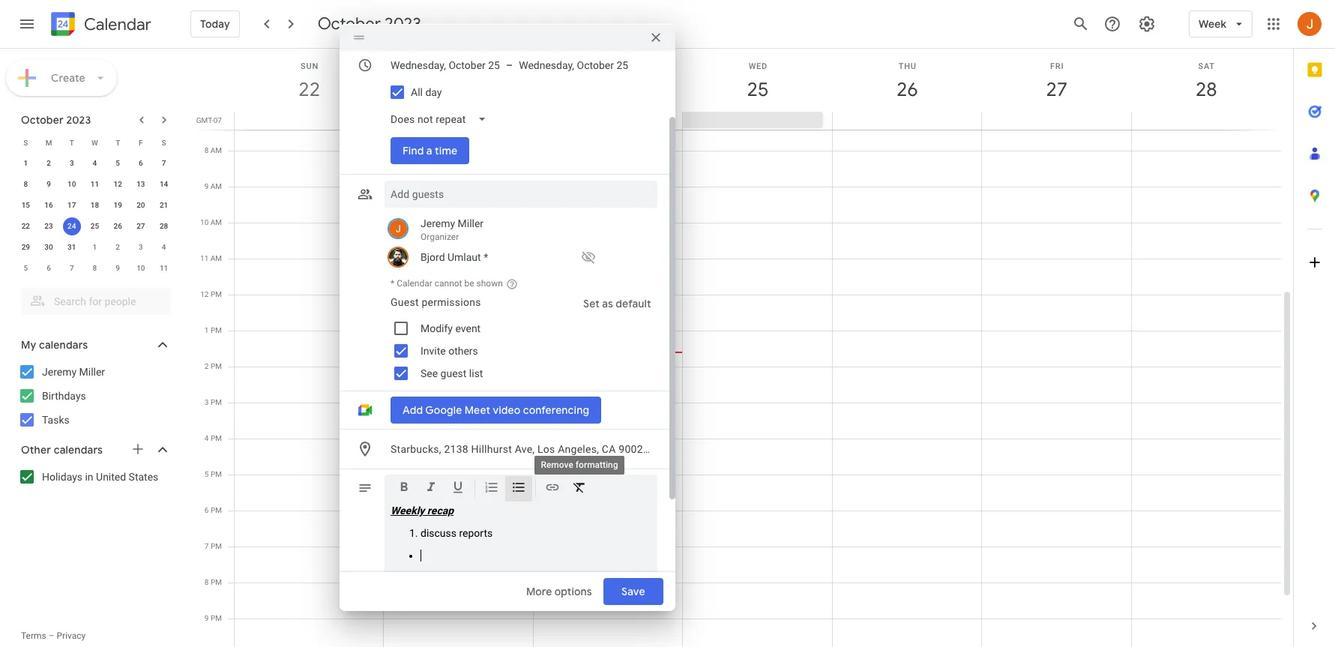 Task type: vqa. For each thing, say whether or not it's contained in the screenshot.


Task type: locate. For each thing, give the bounding box(es) containing it.
4 down '3 pm'
[[205, 434, 209, 442]]

8
[[204, 146, 209, 154], [24, 180, 28, 188], [93, 264, 97, 272], [205, 578, 209, 586]]

am down 9 am on the left top
[[210, 218, 222, 226]]

9 down 8 pm at the left bottom of page
[[205, 614, 209, 622]]

grid
[[192, 49, 1293, 647]]

row up '18'
[[14, 174, 175, 195]]

2 pm from the top
[[211, 326, 222, 334]]

calendars up the in
[[54, 443, 103, 457]]

row up 11 "element"
[[14, 132, 175, 153]]

find a time button
[[391, 133, 470, 169]]

0 vertical spatial *
[[484, 251, 488, 263]]

11 up '18'
[[91, 180, 99, 188]]

calendars inside dropdown button
[[54, 443, 103, 457]]

0 vertical spatial 3
[[70, 159, 74, 167]]

privacy link
[[57, 631, 86, 641]]

0 horizontal spatial 10
[[68, 180, 76, 188]]

sun
[[301, 61, 319, 71]]

1 am from the top
[[210, 146, 222, 154]]

2 vertical spatial 4
[[205, 434, 209, 442]]

0 horizontal spatial 27
[[137, 222, 145, 230]]

3 down 27 element
[[139, 243, 143, 251]]

0 vertical spatial 2
[[47, 159, 51, 167]]

30 element
[[40, 238, 58, 256]]

1 horizontal spatial 22
[[298, 77, 319, 102]]

12 element
[[109, 175, 127, 193]]

23
[[45, 222, 53, 230]]

1 horizontal spatial 12
[[200, 290, 209, 298]]

– right terms
[[48, 631, 54, 641]]

Start date text field
[[391, 56, 500, 74]]

1 up 15
[[24, 159, 28, 167]]

0 vertical spatial 1
[[24, 159, 28, 167]]

2 for november 2 element
[[116, 243, 120, 251]]

22 down 15 element
[[21, 222, 30, 230]]

1 vertical spatial 27
[[137, 222, 145, 230]]

25 down the 18 element
[[91, 222, 99, 230]]

16
[[45, 201, 53, 209]]

pm up 1 pm
[[211, 290, 222, 298]]

angeles,
[[558, 443, 599, 455]]

pm down 2 pm at bottom left
[[211, 398, 222, 406]]

8 for 8 pm
[[205, 578, 209, 586]]

am up the 12 pm in the left of the page
[[210, 254, 222, 262]]

0 horizontal spatial jeremy
[[42, 366, 77, 378]]

26
[[896, 77, 917, 102], [114, 222, 122, 230]]

6 down f
[[139, 159, 143, 167]]

11 element
[[86, 175, 104, 193]]

2 t from the left
[[116, 138, 120, 147]]

october 2023 up m
[[21, 113, 91, 127]]

modify event
[[421, 322, 481, 334]]

s right f
[[162, 138, 166, 147]]

24 cell
[[60, 216, 83, 237]]

1 horizontal spatial 25
[[746, 77, 768, 102]]

10 down november 3 element
[[137, 264, 145, 272]]

6 for november 6 element
[[47, 264, 51, 272]]

0 vertical spatial 12
[[114, 180, 122, 188]]

holidays
[[42, 471, 82, 483]]

remove
[[541, 460, 573, 470]]

create button
[[6, 60, 117, 96]]

10 for 10 element
[[68, 180, 76, 188]]

26 link
[[890, 73, 925, 107]]

terms – privacy
[[21, 631, 86, 641]]

am down 8 am
[[210, 182, 222, 190]]

0 vertical spatial calendars
[[39, 338, 88, 352]]

row up "25" element
[[14, 195, 175, 216]]

0 horizontal spatial 25
[[91, 222, 99, 230]]

calendar element
[[48, 9, 151, 42]]

0 horizontal spatial 2
[[47, 159, 51, 167]]

* right "umlaut"
[[484, 251, 488, 263]]

12 down 11 am
[[200, 290, 209, 298]]

1 horizontal spatial *
[[484, 251, 488, 263]]

15 element
[[17, 196, 35, 214]]

7 down 31 element on the left of the page
[[70, 264, 74, 272]]

1 vertical spatial jeremy
[[42, 366, 77, 378]]

3 pm from the top
[[211, 362, 222, 370]]

10 for 10 am
[[200, 218, 209, 226]]

1 vertical spatial 11
[[200, 254, 209, 262]]

0 horizontal spatial 6
[[47, 264, 51, 272]]

in
[[85, 471, 93, 483]]

1 horizontal spatial 26
[[896, 77, 917, 102]]

jeremy up organizer
[[421, 217, 455, 229]]

5 up 12 element
[[116, 159, 120, 167]]

2 vertical spatial 7
[[205, 542, 209, 550]]

5 cell from the left
[[982, 112, 1131, 130]]

1 vertical spatial –
[[48, 631, 54, 641]]

6 inside november 6 element
[[47, 264, 51, 272]]

End date text field
[[519, 56, 628, 74]]

2 vertical spatial 5
[[205, 470, 209, 478]]

hillhurst
[[471, 443, 512, 455]]

1 vertical spatial 28
[[160, 222, 168, 230]]

9 for 9 am
[[204, 182, 209, 190]]

row down the november 1 element
[[14, 258, 175, 279]]

5 pm
[[205, 470, 222, 478]]

2
[[47, 159, 51, 167], [116, 243, 120, 251], [205, 362, 209, 370]]

* calendar cannot be shown
[[391, 278, 503, 289]]

calendar up create
[[84, 14, 151, 35]]

28 down sat
[[1195, 77, 1216, 102]]

jeremy for jeremy miller
[[42, 366, 77, 378]]

6 up 7 pm
[[205, 506, 209, 514]]

0 horizontal spatial 11
[[91, 180, 99, 188]]

4 down 28 element
[[162, 243, 166, 251]]

0 vertical spatial 5
[[116, 159, 120, 167]]

october 2023
[[318, 13, 421, 34], [21, 113, 91, 127]]

guests invited to this event. tree
[[385, 214, 658, 269]]

calendars
[[39, 338, 88, 352], [54, 443, 103, 457]]

create
[[51, 71, 85, 85]]

11 for 11 "element"
[[91, 180, 99, 188]]

2 horizontal spatial 11
[[200, 254, 209, 262]]

4
[[93, 159, 97, 167], [162, 243, 166, 251], [205, 434, 209, 442]]

starbucks, 2138 hillhurst ave, los angeles, ca 90027, usa button
[[385, 436, 675, 463]]

1 vertical spatial 6
[[47, 264, 51, 272]]

0 horizontal spatial 2023
[[66, 113, 91, 127]]

9 up 10 am
[[204, 182, 209, 190]]

12 pm
[[200, 290, 222, 298]]

cell down 26 link at the top right
[[832, 112, 982, 130]]

today button
[[190, 6, 240, 42]]

s left m
[[23, 138, 28, 147]]

10 up 11 am
[[200, 218, 209, 226]]

cell down tue
[[533, 112, 683, 130]]

set as default button
[[577, 290, 658, 317]]

1 horizontal spatial –
[[506, 59, 513, 71]]

settings menu image
[[1138, 15, 1156, 33]]

10 up "17" on the left top of the page
[[68, 180, 76, 188]]

1 vertical spatial 22
[[21, 222, 30, 230]]

2 vertical spatial 11
[[160, 264, 168, 272]]

25 down wed
[[746, 77, 768, 102]]

1 horizontal spatial miller
[[458, 217, 484, 229]]

2138
[[444, 443, 468, 455]]

permissions
[[422, 296, 481, 308]]

17 element
[[63, 196, 81, 214]]

umlaut
[[448, 251, 481, 263]]

1 down "25" element
[[93, 243, 97, 251]]

2 horizontal spatial 10
[[200, 218, 209, 226]]

1 vertical spatial 10
[[200, 218, 209, 226]]

8 pm
[[205, 578, 222, 586]]

12 up the 19
[[114, 180, 122, 188]]

0 vertical spatial 2023
[[385, 13, 421, 34]]

pm up '3 pm'
[[211, 362, 222, 370]]

2023 down create
[[66, 113, 91, 127]]

november 10 element
[[132, 259, 150, 277]]

week button
[[1189, 6, 1253, 42]]

calendars up jeremy miller
[[39, 338, 88, 352]]

10 inside grid
[[200, 218, 209, 226]]

formatting options toolbar
[[385, 475, 658, 506]]

10
[[68, 180, 76, 188], [200, 218, 209, 226], [137, 264, 145, 272]]

2 horizontal spatial 1
[[205, 326, 209, 334]]

my
[[21, 338, 36, 352]]

2 vertical spatial 1
[[205, 326, 209, 334]]

cell down 28 link
[[1131, 112, 1281, 130]]

october 2023 up sun in the left of the page
[[318, 13, 421, 34]]

calendars for other calendars
[[54, 443, 103, 457]]

calendars for my calendars
[[39, 338, 88, 352]]

0 vertical spatial 11
[[91, 180, 99, 188]]

2023 up start date text box
[[385, 13, 421, 34]]

pm up 9 pm
[[211, 578, 222, 586]]

1 horizontal spatial 4
[[162, 243, 166, 251]]

am for 9 am
[[210, 182, 222, 190]]

7 pm from the top
[[211, 506, 222, 514]]

1 horizontal spatial 10
[[137, 264, 145, 272]]

25 inside wed 25
[[746, 77, 768, 102]]

14 element
[[155, 175, 173, 193]]

0 horizontal spatial 7
[[70, 264, 74, 272]]

jeremy inside jeremy miller organizer
[[421, 217, 455, 229]]

pm down 8 pm at the left bottom of page
[[211, 614, 222, 622]]

27
[[1045, 77, 1067, 102], [137, 222, 145, 230]]

22
[[298, 77, 319, 102], [21, 222, 30, 230]]

numbered list image
[[484, 480, 499, 497]]

cell down 22 link
[[235, 112, 384, 130]]

other
[[21, 443, 51, 457]]

calendar up "guest" in the left of the page
[[397, 278, 432, 289]]

october up sun in the left of the page
[[318, 13, 381, 34]]

10 pm from the top
[[211, 614, 222, 622]]

0 horizontal spatial –
[[48, 631, 54, 641]]

0 horizontal spatial calendar
[[84, 14, 151, 35]]

row containing 22
[[14, 216, 175, 237]]

11 down 10 am
[[200, 254, 209, 262]]

pm down 6 pm
[[211, 542, 222, 550]]

90027,
[[619, 443, 651, 455]]

pm for 5 pm
[[211, 470, 222, 478]]

6 down 30 'element'
[[47, 264, 51, 272]]

7 for november 7 element
[[70, 264, 74, 272]]

privacy
[[57, 631, 86, 641]]

11 down the 'november 4' element on the top
[[160, 264, 168, 272]]

1 vertical spatial *
[[391, 278, 394, 289]]

0 vertical spatial october
[[318, 13, 381, 34]]

pm down 4 pm
[[211, 470, 222, 478]]

miller inside jeremy miller organizer
[[458, 217, 484, 229]]

cell down 27 link at the top
[[982, 112, 1131, 130]]

miller for jeremy miller organizer
[[458, 217, 484, 229]]

october up m
[[21, 113, 64, 127]]

2 horizontal spatial 5
[[205, 470, 209, 478]]

1 t from the left
[[70, 138, 74, 147]]

pm for 6 pm
[[211, 506, 222, 514]]

discuss reports
[[421, 527, 493, 539]]

2 horizontal spatial 7
[[205, 542, 209, 550]]

1 horizontal spatial 27
[[1045, 77, 1067, 102]]

0 vertical spatial october 2023
[[318, 13, 421, 34]]

am down 07
[[210, 146, 222, 154]]

1
[[24, 159, 28, 167], [93, 243, 97, 251], [205, 326, 209, 334]]

0 horizontal spatial 26
[[114, 222, 122, 230]]

t left f
[[116, 138, 120, 147]]

row containing 15
[[14, 195, 175, 216]]

1 vertical spatial 2023
[[66, 113, 91, 127]]

3 up 10 element
[[70, 159, 74, 167]]

0 vertical spatial 28
[[1195, 77, 1216, 102]]

11 inside 'element'
[[160, 264, 168, 272]]

None search field
[[0, 282, 186, 315]]

t
[[70, 138, 74, 147], [116, 138, 120, 147]]

add other calendars image
[[130, 442, 145, 457]]

1 horizontal spatial 11
[[160, 264, 168, 272]]

row group
[[14, 153, 175, 279]]

11 inside "element"
[[91, 180, 99, 188]]

united
[[96, 471, 126, 483]]

pm up 2 pm at bottom left
[[211, 326, 222, 334]]

0 horizontal spatial *
[[391, 278, 394, 289]]

miller up organizer
[[458, 217, 484, 229]]

8 down gmt-
[[204, 146, 209, 154]]

3 for november 3 element
[[139, 243, 143, 251]]

row down '25' link
[[228, 112, 1293, 130]]

1 horizontal spatial 2
[[116, 243, 120, 251]]

0 horizontal spatial 28
[[160, 222, 168, 230]]

0 horizontal spatial october 2023
[[21, 113, 91, 127]]

1 vertical spatial 5
[[24, 264, 28, 272]]

pm up 7 pm
[[211, 506, 222, 514]]

6 pm from the top
[[211, 470, 222, 478]]

pm down '3 pm'
[[211, 434, 222, 442]]

remove formatting
[[541, 460, 618, 470]]

be
[[464, 278, 474, 289]]

22 inside grid
[[298, 77, 319, 102]]

2 am from the top
[[210, 182, 222, 190]]

my calendars
[[21, 338, 88, 352]]

pm for 8 pm
[[211, 578, 222, 586]]

8 up 9 pm
[[205, 578, 209, 586]]

shown
[[476, 278, 503, 289]]

1 horizontal spatial jeremy
[[421, 217, 455, 229]]

8 down the november 1 element
[[93, 264, 97, 272]]

november 1 element
[[86, 238, 104, 256]]

row
[[228, 112, 1293, 130], [14, 132, 175, 153], [14, 153, 175, 174], [14, 174, 175, 195], [14, 195, 175, 216], [14, 216, 175, 237], [14, 237, 175, 258], [14, 258, 175, 279]]

2 horizontal spatial 4
[[205, 434, 209, 442]]

0 vertical spatial 10
[[68, 180, 76, 188]]

pm for 1 pm
[[211, 326, 222, 334]]

october
[[318, 13, 381, 34], [21, 113, 64, 127]]

1 vertical spatial miller
[[79, 366, 105, 378]]

7 up 14
[[162, 159, 166, 167]]

1 down the 12 pm in the left of the page
[[205, 326, 209, 334]]

bulleted list image
[[511, 480, 526, 497]]

1 vertical spatial calendar
[[397, 278, 432, 289]]

bjord umlaut tree item
[[385, 245, 658, 269]]

miller down my calendars dropdown button
[[79, 366, 105, 378]]

0 horizontal spatial 22
[[21, 222, 30, 230]]

1 horizontal spatial 1
[[93, 243, 97, 251]]

2023
[[385, 13, 421, 34], [66, 113, 91, 127]]

november 7 element
[[63, 259, 81, 277]]

row down "25" element
[[14, 237, 175, 258]]

4 pm from the top
[[211, 398, 222, 406]]

thu 26
[[896, 61, 917, 102]]

– right start date text box
[[506, 59, 513, 71]]

cell up time
[[384, 112, 533, 130]]

9 up 16
[[47, 180, 51, 188]]

0 vertical spatial –
[[506, 59, 513, 71]]

0 horizontal spatial s
[[23, 138, 28, 147]]

tab list
[[1294, 49, 1335, 605]]

9 pm
[[205, 614, 222, 622]]

12
[[114, 180, 122, 188], [200, 290, 209, 298]]

1 vertical spatial 25
[[91, 222, 99, 230]]

4 cell from the left
[[832, 112, 982, 130]]

1 horizontal spatial 28
[[1195, 77, 1216, 102]]

11 inside grid
[[200, 254, 209, 262]]

0 horizontal spatial t
[[70, 138, 74, 147]]

25 inside row
[[91, 222, 99, 230]]

0 vertical spatial 22
[[298, 77, 319, 102]]

* up "guest" in the left of the page
[[391, 278, 394, 289]]

2 horizontal spatial 3
[[205, 398, 209, 406]]

am for 10 am
[[210, 218, 222, 226]]

modify
[[421, 322, 453, 334]]

None field
[[385, 106, 499, 133]]

t left w
[[70, 138, 74, 147]]

italic image
[[424, 480, 439, 497]]

5 down 4 pm
[[205, 470, 209, 478]]

gmt-07
[[196, 116, 222, 124]]

2 up '3 pm'
[[205, 362, 209, 370]]

jeremy up birthdays
[[42, 366, 77, 378]]

0 vertical spatial jeremy
[[421, 217, 455, 229]]

2 vertical spatial 3
[[205, 398, 209, 406]]

28 link
[[1189, 73, 1224, 107]]

1 inside grid
[[205, 326, 209, 334]]

7
[[162, 159, 166, 167], [70, 264, 74, 272], [205, 542, 209, 550]]

1 horizontal spatial s
[[162, 138, 166, 147]]

5 inside grid
[[205, 470, 209, 478]]

7 down 6 pm
[[205, 542, 209, 550]]

0 vertical spatial 26
[[896, 77, 917, 102]]

0 vertical spatial 25
[[746, 77, 768, 102]]

1 horizontal spatial 3
[[139, 243, 143, 251]]

jeremy
[[421, 217, 455, 229], [42, 366, 77, 378]]

row down w
[[14, 153, 175, 174]]

jeremy inside the my calendars list
[[42, 366, 77, 378]]

27 down fri
[[1045, 77, 1067, 102]]

1 vertical spatial 2
[[116, 243, 120, 251]]

am for 8 am
[[210, 146, 222, 154]]

24
[[68, 222, 76, 230]]

3 down 2 pm at bottom left
[[205, 398, 209, 406]]

1 pm from the top
[[211, 290, 222, 298]]

row up the november 1 element
[[14, 216, 175, 237]]

6 inside grid
[[205, 506, 209, 514]]

0 vertical spatial 7
[[162, 159, 166, 167]]

5 down 29 'element'
[[24, 264, 28, 272]]

20 element
[[132, 196, 150, 214]]

8 pm from the top
[[211, 542, 222, 550]]

2 vertical spatial 6
[[205, 506, 209, 514]]

cell
[[235, 112, 384, 130], [384, 112, 533, 130], [533, 112, 683, 130], [832, 112, 982, 130], [982, 112, 1131, 130], [1131, 112, 1281, 130]]

4 am from the top
[[210, 254, 222, 262]]

0 horizontal spatial 1
[[24, 159, 28, 167]]

all
[[411, 86, 423, 98]]

9 down november 2 element
[[116, 264, 120, 272]]

gmt-
[[196, 116, 213, 124]]

26 down 19 element
[[114, 222, 122, 230]]

1 vertical spatial 1
[[93, 243, 97, 251]]

1 vertical spatial october 2023
[[21, 113, 91, 127]]

9 pm from the top
[[211, 578, 222, 586]]

1 vertical spatial october
[[21, 113, 64, 127]]

0 horizontal spatial 12
[[114, 180, 122, 188]]

27 inside 27 element
[[137, 222, 145, 230]]

1 horizontal spatial 2023
[[385, 13, 421, 34]]

27 down 20 element
[[137, 222, 145, 230]]

5 pm from the top
[[211, 434, 222, 442]]

30
[[45, 243, 53, 251]]

0 vertical spatial miller
[[458, 217, 484, 229]]

november 2 element
[[109, 238, 127, 256]]

4 down w
[[93, 159, 97, 167]]

bjord umlaut *
[[421, 251, 488, 263]]

1 vertical spatial 4
[[162, 243, 166, 251]]

group containing guest permissions
[[385, 290, 658, 385]]

1 horizontal spatial 6
[[139, 159, 143, 167]]

calendars inside dropdown button
[[39, 338, 88, 352]]

2 down 26 element
[[116, 243, 120, 251]]

2 down m
[[47, 159, 51, 167]]

3
[[70, 159, 74, 167], [139, 243, 143, 251], [205, 398, 209, 406]]

12 inside row
[[114, 180, 122, 188]]

miller
[[458, 217, 484, 229], [79, 366, 105, 378]]

group
[[385, 290, 658, 385]]

2 for 2 pm
[[205, 362, 209, 370]]

week
[[1199, 17, 1227, 31]]

1 vertical spatial 12
[[200, 290, 209, 298]]

jeremy miller
[[42, 366, 105, 378]]

12 inside grid
[[200, 290, 209, 298]]

22 down sun in the left of the page
[[298, 77, 319, 102]]

3 am from the top
[[210, 218, 222, 226]]

miller inside the my calendars list
[[79, 366, 105, 378]]

Description text field
[[391, 505, 652, 562]]

28 element
[[155, 217, 173, 235]]

f
[[139, 138, 143, 147]]

bold image
[[397, 480, 412, 497]]

3 for 3 pm
[[205, 398, 209, 406]]

28 down 21 element
[[160, 222, 168, 230]]

0 horizontal spatial 3
[[70, 159, 74, 167]]

26 down thu
[[896, 77, 917, 102]]



Task type: describe. For each thing, give the bounding box(es) containing it.
26 element
[[109, 217, 127, 235]]

calendar heading
[[81, 14, 151, 35]]

24, today element
[[63, 217, 81, 235]]

27 element
[[132, 217, 150, 235]]

15
[[21, 201, 30, 209]]

others
[[448, 345, 478, 357]]

22 element
[[17, 217, 35, 235]]

set
[[583, 297, 600, 310]]

m
[[45, 138, 52, 147]]

pm for 4 pm
[[211, 434, 222, 442]]

10 element
[[63, 175, 81, 193]]

my calendars list
[[3, 360, 186, 432]]

1 horizontal spatial october
[[318, 13, 381, 34]]

bjord
[[421, 251, 445, 263]]

11 am
[[200, 254, 222, 262]]

event
[[455, 322, 481, 334]]

guest
[[441, 367, 467, 379]]

16 element
[[40, 196, 58, 214]]

7 pm
[[205, 542, 222, 550]]

underline image
[[451, 480, 466, 497]]

grid containing 22
[[192, 49, 1293, 647]]

invite
[[421, 345, 446, 357]]

07
[[213, 116, 222, 124]]

1 for the november 1 element
[[93, 243, 97, 251]]

1 for 1 pm
[[205, 326, 209, 334]]

thu
[[899, 61, 917, 71]]

insert link image
[[545, 480, 560, 497]]

5 for november 5 element
[[24, 264, 28, 272]]

22 link
[[292, 73, 327, 107]]

row containing 8
[[14, 174, 175, 195]]

starbucks,
[[391, 443, 441, 455]]

8 for 8 am
[[204, 146, 209, 154]]

11 for 11 am
[[200, 254, 209, 262]]

4 pm
[[205, 434, 222, 442]]

am for 11 am
[[210, 254, 222, 262]]

21 element
[[155, 196, 173, 214]]

10 for the november 10 element
[[137, 264, 145, 272]]

8 for november 8 element on the left top of page
[[93, 264, 97, 272]]

row containing 1
[[14, 153, 175, 174]]

9 am
[[204, 182, 222, 190]]

18
[[91, 201, 99, 209]]

25 element
[[86, 217, 104, 235]]

19
[[114, 201, 122, 209]]

formatting
[[576, 460, 618, 470]]

1 horizontal spatial 5
[[116, 159, 120, 167]]

Guests text field
[[391, 181, 652, 208]]

see guest list
[[421, 367, 483, 379]]

all day
[[411, 86, 442, 98]]

other calendars button
[[3, 438, 186, 462]]

* inside the bjord umlaut tree item
[[484, 251, 488, 263]]

show schedule of bjord umlaut image
[[577, 245, 601, 269]]

9 for 9 pm
[[205, 614, 209, 622]]

invite others
[[421, 345, 478, 357]]

31
[[68, 243, 76, 251]]

12 for 12 pm
[[200, 290, 209, 298]]

pm for 9 pm
[[211, 614, 222, 622]]

w
[[92, 138, 98, 147]]

31 element
[[63, 238, 81, 256]]

27 link
[[1040, 73, 1074, 107]]

today
[[200, 17, 230, 31]]

weekly recap
[[391, 505, 454, 517]]

pm for 2 pm
[[211, 362, 222, 370]]

1 horizontal spatial calendar
[[397, 278, 432, 289]]

see
[[421, 367, 438, 379]]

birthdays
[[42, 390, 86, 402]]

my calendars button
[[3, 333, 186, 357]]

4 for the 'november 4' element on the top
[[162, 243, 166, 251]]

5 for 5 pm
[[205, 470, 209, 478]]

8 up 15
[[24, 180, 28, 188]]

pm for 12 pm
[[211, 290, 222, 298]]

jeremy for jeremy miller organizer
[[421, 217, 455, 229]]

13 element
[[132, 175, 150, 193]]

0 vertical spatial 6
[[139, 159, 143, 167]]

weekly
[[391, 505, 425, 517]]

jeremy miller, organizer tree item
[[385, 214, 658, 245]]

row containing 5
[[14, 258, 175, 279]]

remove formatting image
[[572, 480, 587, 497]]

time
[[435, 144, 458, 157]]

los
[[538, 443, 555, 455]]

november 3 element
[[132, 238, 150, 256]]

usa
[[654, 443, 675, 455]]

november 11 element
[[155, 259, 173, 277]]

29 element
[[17, 238, 35, 256]]

Search for people text field
[[30, 288, 162, 315]]

as
[[602, 297, 613, 310]]

wed
[[749, 61, 768, 71]]

8 am
[[204, 146, 222, 154]]

november 5 element
[[17, 259, 35, 277]]

jeremy miller organizer
[[421, 217, 484, 242]]

organizer
[[421, 232, 459, 242]]

2 cell from the left
[[384, 112, 533, 130]]

23 element
[[40, 217, 58, 235]]

1 horizontal spatial october 2023
[[318, 13, 421, 34]]

row group containing 1
[[14, 153, 175, 279]]

0 horizontal spatial 4
[[93, 159, 97, 167]]

21
[[160, 201, 168, 209]]

25 link
[[741, 73, 775, 107]]

discuss
[[421, 527, 457, 539]]

3 cell from the left
[[533, 112, 683, 130]]

22 inside row
[[21, 222, 30, 230]]

november 9 element
[[109, 259, 127, 277]]

a
[[426, 144, 432, 157]]

wed 25
[[746, 61, 768, 102]]

sun 22
[[298, 61, 319, 102]]

17
[[68, 201, 76, 209]]

4 for 4 pm
[[205, 434, 209, 442]]

main drawer image
[[18, 15, 36, 33]]

18 element
[[86, 196, 104, 214]]

states
[[129, 471, 158, 483]]

ca
[[602, 443, 616, 455]]

set as default
[[583, 297, 652, 310]]

default
[[616, 297, 652, 310]]

6 for 6 pm
[[205, 506, 209, 514]]

11 for november 11 'element'
[[160, 264, 168, 272]]

20
[[137, 201, 145, 209]]

pm for 3 pm
[[211, 398, 222, 406]]

sat
[[1198, 61, 1215, 71]]

9 for november 9 element
[[116, 264, 120, 272]]

12 for 12
[[114, 180, 122, 188]]

0 vertical spatial 27
[[1045, 77, 1067, 102]]

guest
[[391, 296, 419, 308]]

recap
[[427, 505, 454, 517]]

miller for jeremy miller
[[79, 366, 105, 378]]

2 s from the left
[[162, 138, 166, 147]]

1 s from the left
[[23, 138, 28, 147]]

october 2023 grid
[[14, 132, 175, 279]]

6 cell from the left
[[1131, 112, 1281, 130]]

starbucks, 2138 hillhurst ave, los angeles, ca 90027, usa
[[391, 443, 675, 455]]

november 8 element
[[86, 259, 104, 277]]

1 cell from the left
[[235, 112, 384, 130]]

fri
[[1050, 61, 1064, 71]]

pm for 7 pm
[[211, 542, 222, 550]]

tue
[[600, 61, 617, 71]]

7 for 7 pm
[[205, 542, 209, 550]]

guest permissions
[[391, 296, 481, 308]]

ave,
[[515, 443, 535, 455]]

november 4 element
[[155, 238, 173, 256]]

other calendars
[[21, 443, 103, 457]]

november 6 element
[[40, 259, 58, 277]]

3 pm
[[205, 398, 222, 406]]

to element
[[506, 59, 513, 71]]

day
[[425, 86, 442, 98]]

29
[[21, 243, 30, 251]]

14
[[160, 180, 168, 188]]

28 inside october 2023 grid
[[160, 222, 168, 230]]

19 element
[[109, 196, 127, 214]]

row containing s
[[14, 132, 175, 153]]

holidays in united states
[[42, 471, 158, 483]]

26 inside october 2023 grid
[[114, 222, 122, 230]]

row containing 29
[[14, 237, 175, 258]]

terms
[[21, 631, 46, 641]]

tasks
[[42, 414, 70, 426]]

1 pm
[[205, 326, 222, 334]]

1 horizontal spatial 7
[[162, 159, 166, 167]]



